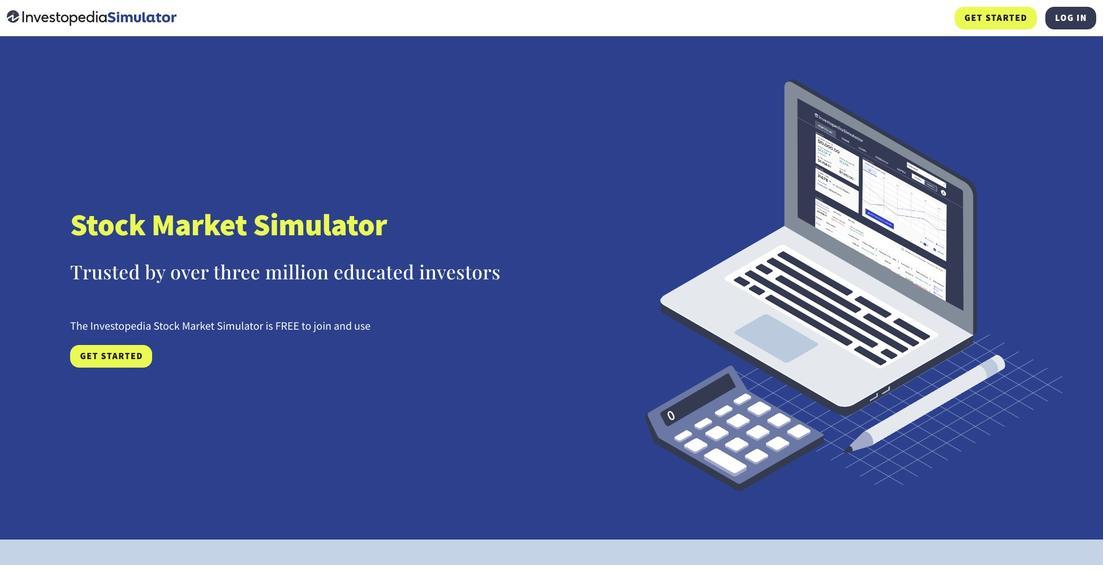 Task type: locate. For each thing, give the bounding box(es) containing it.
1 vertical spatial market
[[182, 319, 215, 336]]

0 horizontal spatial get started
[[80, 351, 143, 363]]

1 vertical spatial get started
[[80, 351, 143, 363]]

stock
[[70, 204, 146, 246], [153, 319, 180, 336]]

simulator up the million at the left of page
[[253, 204, 387, 246]]

0 vertical spatial stock
[[70, 204, 146, 246]]

0 vertical spatial get started button
[[955, 7, 1037, 29]]

simulator
[[253, 204, 387, 246], [217, 319, 263, 336]]

1 horizontal spatial stock
[[153, 319, 180, 336]]

0 vertical spatial started
[[986, 12, 1028, 24]]

1 horizontal spatial get
[[965, 12, 983, 24]]

get
[[965, 12, 983, 24], [80, 351, 98, 363]]

1 vertical spatial get
[[80, 351, 98, 363]]

log in button
[[1046, 7, 1097, 29]]

started for the topmost the get started button
[[986, 12, 1028, 24]]

1 vertical spatial stock
[[153, 319, 180, 336]]

1 vertical spatial started
[[101, 351, 143, 363]]

get started
[[965, 12, 1028, 24], [80, 351, 143, 363]]

started for bottommost the get started button
[[101, 351, 143, 363]]

trusted by over three million educated investors
[[70, 258, 501, 284]]

million
[[265, 258, 329, 284]]

to
[[302, 319, 311, 336]]

0 vertical spatial market
[[152, 204, 247, 246]]

0 horizontal spatial get
[[80, 351, 98, 363]]

is
[[266, 319, 273, 336]]

0 vertical spatial get started
[[965, 12, 1028, 24]]

get started for bottommost the get started button
[[80, 351, 143, 363]]

started
[[986, 12, 1028, 24], [101, 351, 143, 363]]

1 horizontal spatial get started button
[[955, 7, 1037, 29]]

0 vertical spatial get
[[965, 12, 983, 24]]

0 horizontal spatial get started button
[[70, 345, 152, 368]]

stock right "investopedia"
[[153, 319, 180, 336]]

stock up trusted
[[70, 204, 146, 246]]

simulator left is
[[217, 319, 263, 336]]

free
[[275, 319, 299, 336]]

1 horizontal spatial get started
[[965, 12, 1028, 24]]

market
[[152, 204, 247, 246], [182, 319, 215, 336]]

get started button
[[955, 7, 1037, 29], [70, 345, 152, 368]]

three
[[213, 258, 260, 284]]

1 horizontal spatial started
[[986, 12, 1028, 24]]

0 horizontal spatial started
[[101, 351, 143, 363]]

the investopedia stock market simulator is free to join and use
[[70, 319, 371, 336]]

the
[[70, 319, 88, 336]]

get started for the topmost the get started button
[[965, 12, 1028, 24]]

investopedia
[[90, 319, 151, 336]]



Task type: describe. For each thing, give the bounding box(es) containing it.
log
[[1055, 12, 1074, 24]]

investors
[[419, 258, 501, 284]]

join
[[314, 319, 332, 336]]

0 horizontal spatial stock
[[70, 204, 146, 246]]

1 vertical spatial get started button
[[70, 345, 152, 368]]

1 vertical spatial simulator
[[217, 319, 263, 336]]

and
[[334, 319, 352, 336]]

inv inverted logo image
[[7, 10, 177, 26]]

log in
[[1055, 12, 1088, 24]]

stock market simulator
[[70, 204, 387, 246]]

0 vertical spatial simulator
[[253, 204, 387, 246]]

in
[[1077, 12, 1088, 24]]

get for bottommost the get started button
[[80, 351, 98, 363]]

by
[[145, 258, 165, 284]]

trusted
[[70, 258, 140, 284]]

over
[[170, 258, 209, 284]]

get for the topmost the get started button
[[965, 12, 983, 24]]

use
[[354, 319, 371, 336]]

educated
[[334, 258, 414, 284]]

desktop viewing portfolio image
[[645, 79, 1063, 492]]



Task type: vqa. For each thing, say whether or not it's contained in the screenshot.
Personal
no



